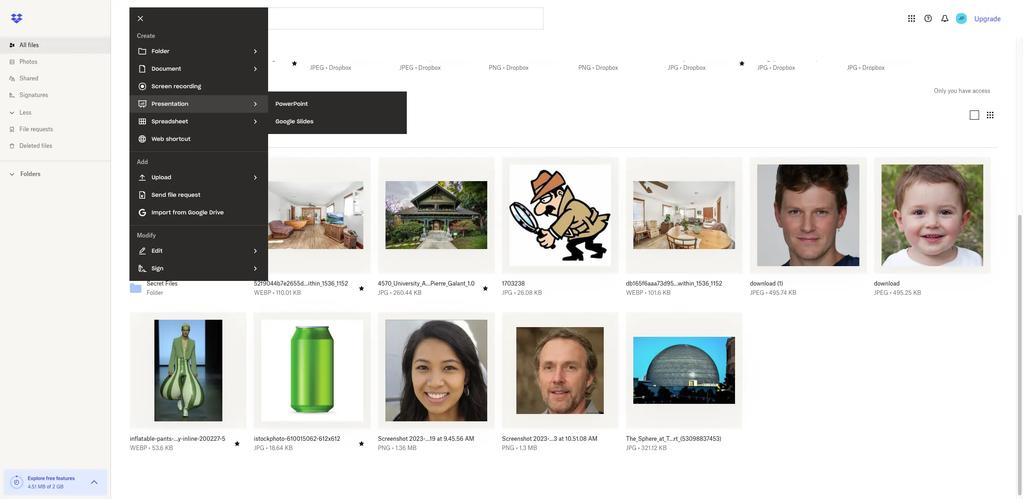 Task type: describe. For each thing, give the bounding box(es) containing it.
4570_unive…galant_1.0 button
[[221, 55, 283, 62]]

• inside button
[[593, 64, 595, 71]]

kb for the_sphere_at_t…rt_(53098837453) jpg • 321.12 kb
[[659, 445, 667, 452]]

download button for download jpeg • 495.25 kb
[[875, 280, 971, 288]]

png inside the screensho…9.45.56 am png • dropbox
[[489, 64, 502, 71]]

recording
[[174, 83, 201, 90]]

download for download jpeg • 495.25 kb
[[875, 280, 901, 287]]

kb inside inflatable-pants-…y-inline-200227-5 webp • 53.6 kb
[[165, 445, 173, 452]]

menu containing create
[[130, 7, 268, 281]]

5
[[222, 436, 226, 443]]

1703238 jpg • 26.08 kb
[[502, 280, 542, 297]]

only
[[935, 87, 947, 94]]

• inside 4570_university_a…pierre_galant_1.0 jpg • 260.44 kb
[[390, 290, 392, 297]]

starred
[[177, 112, 197, 118]]

sign
[[152, 265, 164, 272]]

• inside istockphoto-610015062-612x612 jpg • 18.64 kb
[[266, 445, 268, 452]]

document menu item
[[130, 60, 268, 78]]

access
[[973, 87, 991, 94]]

deleted files
[[19, 143, 52, 149]]

google slides
[[276, 118, 314, 125]]

jpg inside the_spher…98837453) jpg • dropbox
[[758, 64, 769, 71]]

jpeg • dropbox button for download (1)
[[400, 64, 463, 72]]

file
[[168, 192, 177, 198]]

folders
[[20, 171, 41, 178]]

jpg • dropbox button for 4570_unive…galant_1.0
[[221, 64, 283, 72]]

menu containing powerpoint
[[268, 92, 407, 134]]

name
[[130, 134, 148, 142]]

inflatable-pants-…y-inline-200227-5 button
[[130, 436, 226, 443]]

kb for 52f9044b7e2655d…ithin_1536_1152 webp • 110.01 kb
[[293, 290, 301, 297]]

jpg • dropbox
[[848, 64, 885, 71]]

file, db165f6aaa73d95c9004256537e7037b-uncropped_scaled_within_1536_1152.webp row
[[623, 157, 743, 303]]

spreadsheet
[[152, 118, 188, 125]]

• inside screenshot 2023-…3 at 10.51.08 am png • 1.3 mb
[[516, 445, 518, 452]]

download (1) button for download (1) jpeg • dropbox
[[400, 55, 463, 62]]

import from google drive menu item
[[130, 204, 268, 222]]

screen recording
[[152, 83, 201, 90]]

folder menu item
[[130, 43, 268, 60]]

kb for db165f6aaa73d95…within_1536_1152 webp • 101.6 kb
[[663, 290, 671, 297]]

starred button
[[169, 108, 204, 123]]

…19
[[426, 436, 436, 443]]

at for 9.45.56
[[437, 436, 442, 443]]

folder for secret files folder
[[147, 290, 163, 297]]

file, screenshot 2023-11-13 at 10.51.08 am.png row
[[499, 313, 619, 459]]

istockphot…62-
[[669, 55, 710, 62]]

9 dropbox from the left
[[863, 64, 885, 71]]

dropbox inside download jpeg • dropbox
[[329, 64, 351, 71]]

52f9044b7e2655d…ithin_1536_1152
[[254, 280, 348, 287]]

dropbox image
[[7, 9, 26, 28]]

jpg • dropbox button for istockphot…62-
[[669, 64, 731, 72]]

file, 52f9044b7e2655d26eb85c0b2abdc392-uncropped_scaled_within_1536_1152.webp row
[[250, 157, 371, 303]]

free
[[46, 476, 55, 482]]

only you have access
[[935, 87, 991, 94]]

file requests link
[[7, 121, 111, 138]]

• inside istockphot…62-612x612 jpg • dropbox
[[681, 64, 682, 71]]

close image
[[133, 11, 149, 26]]

download jpeg • 495.25 kb
[[875, 280, 922, 297]]

26.08
[[518, 290, 533, 297]]

spreadsheet menu item
[[130, 113, 268, 130]]

4570_university_a…pierre_galant_1.0 button
[[378, 280, 475, 288]]

deleted files link
[[7, 138, 111, 155]]

screen recording menu item
[[130, 78, 268, 95]]

all files inside list item
[[19, 42, 39, 49]]

explore
[[28, 476, 45, 482]]

jpg inside istockphot…62-612x612 jpg • dropbox
[[669, 64, 679, 71]]

dropbox inside 4570_unive…galant_1.0 jpg • dropbox
[[236, 64, 258, 71]]

send
[[152, 192, 166, 198]]

istockphoto-610015062-612x612 jpg • 18.64 kb
[[254, 436, 341, 452]]

4570_unive…galant_1.0
[[221, 55, 282, 62]]

download (1) jpeg • dropbox
[[400, 55, 441, 71]]

jpg inside istockphoto-610015062-612x612 jpg • 18.64 kb
[[254, 445, 265, 452]]

document
[[152, 65, 181, 72]]

secret for secret files folder • dropbox
[[148, 55, 165, 62]]

all files link
[[7, 37, 111, 54]]

jpeg • dropbox button for download
[[310, 64, 373, 72]]

1.36
[[396, 445, 406, 452]]

list containing all files
[[0, 31, 111, 161]]

screen
[[152, 83, 172, 90]]

you
[[949, 87, 958, 94]]

secret files folder
[[147, 280, 178, 297]]

the_spher…98837453) jpg • dropbox
[[758, 55, 819, 71]]

suggested
[[129, 42, 162, 50]]

jpg inside the_sphere_at_t…rt_(53098837453) jpg • 321.12 kb
[[627, 445, 637, 452]]

all files list item
[[0, 37, 111, 54]]

add
[[137, 159, 148, 166]]

1 horizontal spatial all
[[130, 85, 139, 96]]

2 png • dropbox button from the left
[[579, 64, 642, 72]]

files for deleted files link
[[41, 143, 52, 149]]

jpeg inside download (1) jpeg • 495.74 kb
[[751, 290, 765, 297]]

9.45.56
[[444, 436, 464, 443]]

recents
[[137, 112, 158, 118]]

web shortcut
[[152, 136, 191, 143]]

name button
[[130, 133, 207, 144]]

dropbox inside istockphot…62-612x612 jpg • dropbox
[[684, 64, 706, 71]]

…3
[[550, 436, 558, 443]]

the_spher…98837453) button
[[758, 55, 821, 62]]

612x612 inside istockphot…62-612x612 jpg • dropbox
[[710, 55, 731, 62]]

screenshot 2023-…19 at 9.45.56 am button
[[378, 436, 475, 443]]

shortcut
[[166, 136, 191, 143]]

upload
[[152, 174, 171, 181]]

612x612 inside istockphoto-610015062-612x612 jpg • 18.64 kb
[[319, 436, 341, 443]]

upload menu item
[[130, 169, 268, 186]]

file, download (1).jpeg row
[[747, 157, 867, 303]]

istockphoto-
[[254, 436, 287, 443]]

inflatable-
[[130, 436, 157, 443]]

495.74
[[770, 290, 788, 297]]

• inside db165f6aaa73d95…within_1536_1152 webp • 101.6 kb
[[645, 290, 647, 297]]

mb inside explore free features 4.51 mb of 2 gb
[[38, 484, 46, 490]]

screenshot for 1.36
[[378, 436, 408, 443]]

495.25
[[894, 290, 913, 297]]

260.44
[[394, 290, 412, 297]]

send file request menu item
[[130, 186, 268, 204]]

png inside 'screenshot 2023-…19 at 9.45.56 am png • 1.36 mb'
[[378, 445, 391, 452]]

files for secret files folder
[[165, 280, 178, 287]]

321.12
[[642, 445, 658, 452]]

suggested from your activity
[[129, 42, 218, 50]]

quota usage element
[[9, 476, 24, 490]]

deleted
[[19, 143, 40, 149]]

web
[[152, 136, 164, 143]]

file, 4570_university_ave____pierre_galant_1.0.jpg row
[[375, 157, 495, 303]]

the_sphere_at_t…rt_(53098837453) jpg • 321.12 kb
[[627, 436, 722, 452]]

0 vertical spatial google
[[276, 118, 295, 125]]

download (1) button for download (1) jpeg • 495.74 kb
[[751, 280, 847, 288]]

10.51.08
[[566, 436, 587, 443]]

jpg inside 4570_unive…galant_1.0 jpg • dropbox
[[221, 64, 231, 71]]

file, download.jpeg row
[[871, 157, 992, 303]]

screenshot 2023-…19 at 9.45.56 am png • 1.36 mb
[[378, 436, 475, 452]]

screenshot for 1.3
[[502, 436, 532, 443]]

file
[[19, 126, 29, 133]]

inline-
[[183, 436, 200, 443]]

kb for download jpeg • 495.25 kb
[[914, 290, 922, 297]]

your
[[180, 42, 194, 50]]

web shortcut menu item
[[130, 130, 268, 148]]

• inside the_spher…98837453) jpg • dropbox
[[770, 64, 772, 71]]

photos link
[[7, 54, 111, 70]]

slides
[[297, 118, 314, 125]]

1703238 button
[[502, 280, 599, 288]]

folders button
[[0, 167, 111, 181]]

• inside download (1) jpeg • dropbox
[[415, 64, 417, 71]]

1 png • dropbox button from the left
[[489, 64, 552, 72]]

file, the_sphere_at_the_venetian_resort_(53098837453).jpg row
[[623, 313, 743, 459]]

upgrade link
[[975, 15, 1002, 22]]

secret for secret files folder
[[147, 280, 164, 287]]

110.01
[[276, 290, 292, 297]]

download jpeg • dropbox
[[310, 55, 351, 71]]

explore free features 4.51 mb of 2 gb
[[28, 476, 75, 490]]



Task type: locate. For each thing, give the bounding box(es) containing it.
edit
[[152, 248, 163, 254]]

the_sphere_at_t…rt_(53098837453)
[[627, 436, 722, 443]]

file, screenshot 2023-10-19 at 9.45.56 am.png row
[[375, 313, 495, 459]]

(1) inside download (1) jpeg • 495.74 kb
[[778, 280, 784, 287]]

at right …3
[[559, 436, 564, 443]]

sign menu item
[[130, 260, 268, 278]]

2 horizontal spatial mb
[[528, 445, 538, 452]]

the_spher…98837453)
[[758, 55, 819, 62]]

files inside secret files folder
[[165, 280, 178, 287]]

google down powerpoint in the top left of the page
[[276, 118, 295, 125]]

secret files button for secret files folder
[[147, 280, 230, 288]]

from for import
[[173, 209, 187, 216]]

• inside 4570_unive…galant_1.0 jpg • dropbox
[[233, 64, 234, 71]]

0 horizontal spatial png • dropbox button
[[489, 64, 552, 72]]

webp inside inflatable-pants-…y-inline-200227-5 webp • 53.6 kb
[[130, 445, 147, 452]]

jpeg • dropbox button
[[310, 64, 373, 72], [400, 64, 463, 72]]

1 dropbox from the left
[[169, 64, 191, 71]]

dropbox inside secret files folder • dropbox
[[169, 64, 191, 71]]

download inside download (1) jpeg • 495.74 kb
[[751, 280, 776, 287]]

0 horizontal spatial download button
[[310, 55, 373, 62]]

screenshot 2023-…3 at 10.51.08 am button
[[502, 436, 599, 443]]

secret inside secret files folder • dropbox
[[148, 55, 165, 62]]

kb inside the_sphere_at_t…rt_(53098837453) jpg • 321.12 kb
[[659, 445, 667, 452]]

4 jpg • dropbox button from the left
[[848, 64, 911, 72]]

1 vertical spatial folder
[[148, 64, 164, 71]]

db165f6aaa73d95…within_1536_1152 webp • 101.6 kb
[[627, 280, 723, 297]]

folder inside menu item
[[152, 48, 170, 55]]

upgrade
[[975, 15, 1002, 22]]

webp down inflatable- at the left bottom of page
[[130, 445, 147, 452]]

list
[[0, 31, 111, 161]]

4570_university_a…pierre_galant_1.0 jpg • 260.44 kb
[[378, 280, 475, 297]]

kb down 52f9044b7e2655d…ithin_1536_1152
[[293, 290, 301, 297]]

files up folder • dropbox button
[[166, 55, 179, 62]]

activity
[[196, 42, 218, 50]]

0 horizontal spatial 2023-
[[410, 436, 426, 443]]

• inside the 1703238 jpg • 26.08 kb
[[514, 290, 516, 297]]

png inside button
[[579, 64, 591, 71]]

mb right 1.36 on the left of the page
[[408, 445, 417, 452]]

files down sign menu item
[[165, 280, 178, 287]]

secret up document
[[148, 55, 165, 62]]

db165f6aaa73d95…within_1536_1152
[[627, 280, 723, 287]]

0 horizontal spatial download (1) button
[[400, 55, 463, 62]]

download button for download jpeg • dropbox
[[310, 55, 373, 62]]

secret files button
[[148, 55, 198, 62], [147, 280, 230, 288]]

screenshot inside 'screenshot 2023-…19 at 9.45.56 am png • 1.36 mb'
[[378, 436, 408, 443]]

presentation
[[152, 100, 189, 107]]

• inside download jpeg • dropbox
[[326, 64, 328, 71]]

2 screenshot from the left
[[502, 436, 532, 443]]

files up photos
[[28, 42, 39, 49]]

webp for webp • 101.6 kb
[[627, 290, 644, 297]]

0 horizontal spatial webp
[[130, 445, 147, 452]]

2023- left 9.45.56
[[410, 436, 426, 443]]

1 vertical spatial 612x612
[[319, 436, 341, 443]]

am
[[543, 55, 552, 62], [465, 436, 475, 443], [589, 436, 598, 443]]

kb down pants-
[[165, 445, 173, 452]]

0 horizontal spatial am
[[465, 436, 475, 443]]

dropbox inside the_spher…98837453) jpg • dropbox
[[773, 64, 796, 71]]

folder inside secret files folder
[[147, 290, 163, 297]]

kb right 495.25
[[914, 290, 922, 297]]

file requests
[[19, 126, 53, 133]]

7 dropbox from the left
[[684, 64, 706, 71]]

folder down sign
[[147, 290, 163, 297]]

0 vertical spatial 612x612
[[710, 55, 731, 62]]

• inside download jpeg • 495.25 kb
[[891, 290, 892, 297]]

0 horizontal spatial at
[[437, 436, 442, 443]]

at
[[437, 436, 442, 443], [559, 436, 564, 443]]

2023-
[[410, 436, 426, 443], [534, 436, 550, 443]]

all files up "recents"
[[130, 85, 160, 96]]

at for 10.51.08
[[559, 436, 564, 443]]

all up photos
[[19, 42, 27, 49]]

101.6
[[649, 290, 662, 297]]

mb
[[408, 445, 417, 452], [528, 445, 538, 452], [38, 484, 46, 490]]

2 vertical spatial files
[[41, 143, 52, 149]]

0 vertical spatial files
[[28, 42, 39, 49]]

google inside import from google drive menu item
[[188, 209, 208, 216]]

screensho…9.45.56 am png • dropbox
[[489, 55, 552, 71]]

1 horizontal spatial png • dropbox button
[[579, 64, 642, 72]]

2023- left '10.51.08'
[[534, 436, 550, 443]]

0 horizontal spatial mb
[[38, 484, 46, 490]]

1 horizontal spatial files
[[41, 143, 52, 149]]

recents button
[[130, 108, 165, 123]]

am right '10.51.08'
[[589, 436, 598, 443]]

0 vertical spatial from
[[164, 42, 179, 50]]

photos
[[19, 58, 37, 65]]

webp inside 52f9044b7e2655d…ithin_1536_1152 webp • 110.01 kb
[[254, 290, 271, 297]]

edit menu item
[[130, 242, 268, 260]]

1 2023- from the left
[[410, 436, 426, 443]]

8 dropbox from the left
[[773, 64, 796, 71]]

kb right 18.64
[[285, 445, 293, 452]]

files for secret files folder • dropbox
[[166, 55, 179, 62]]

1 vertical spatial google
[[188, 209, 208, 216]]

screenshot 2023-…3 at 10.51.08 am png • 1.3 mb
[[502, 436, 598, 452]]

menu
[[130, 7, 268, 281], [268, 92, 407, 134]]

from inside menu item
[[173, 209, 187, 216]]

1 vertical spatial download (1) button
[[751, 280, 847, 288]]

0 vertical spatial all
[[19, 42, 27, 49]]

screenshot up 1.3
[[502, 436, 532, 443]]

0 horizontal spatial all files
[[19, 42, 39, 49]]

requests
[[30, 126, 53, 133]]

am inside the screensho…9.45.56 am png • dropbox
[[543, 55, 552, 62]]

mb right 1.3
[[528, 445, 538, 452]]

612x612
[[710, 55, 731, 62], [319, 436, 341, 443]]

png
[[489, 64, 502, 71], [579, 64, 591, 71], [378, 445, 391, 452], [502, 445, 515, 452]]

google
[[276, 118, 295, 125], [188, 209, 208, 216]]

download (1) jpeg • 495.74 kb
[[751, 280, 797, 297]]

2 vertical spatial folder
[[147, 290, 163, 297]]

jpg • dropbox button for the_spher…98837453)
[[758, 64, 821, 72]]

png • dropbox
[[579, 64, 619, 71]]

webp left 101.6
[[627, 290, 644, 297]]

0 vertical spatial folder
[[152, 48, 170, 55]]

1 vertical spatial from
[[173, 209, 187, 216]]

file, inflatable-pants-today-inline-200227-5.webp row
[[126, 313, 247, 459]]

files inside secret files folder • dropbox
[[166, 55, 179, 62]]

1 horizontal spatial download (1) button
[[751, 280, 847, 288]]

1 horizontal spatial at
[[559, 436, 564, 443]]

2 horizontal spatial webp
[[627, 290, 644, 297]]

file, istockphoto-610015062-612x612.jpg row
[[250, 313, 371, 459]]

jpg
[[221, 64, 231, 71], [669, 64, 679, 71], [758, 64, 769, 71], [848, 64, 858, 71], [378, 290, 389, 297], [502, 290, 513, 297], [254, 445, 265, 452], [627, 445, 637, 452]]

drive
[[209, 209, 224, 216]]

screensho…9.45.56 am button
[[489, 55, 552, 62]]

0 vertical spatial (1)
[[427, 55, 433, 62]]

3 dropbox from the left
[[329, 64, 351, 71]]

1 jpeg • dropbox button from the left
[[310, 64, 373, 72]]

4 dropbox from the left
[[419, 64, 441, 71]]

create
[[137, 32, 155, 39]]

4570_university_a…pierre_galant_1.0
[[378, 280, 475, 287]]

5 dropbox from the left
[[507, 64, 529, 71]]

6 dropbox from the left
[[596, 64, 619, 71]]

all inside list item
[[19, 42, 27, 49]]

at right …19
[[437, 436, 442, 443]]

0 horizontal spatial files
[[28, 42, 39, 49]]

files for all files link
[[28, 42, 39, 49]]

inflatable-pants-…y-inline-200227-5 webp • 53.6 kb
[[130, 436, 226, 452]]

folder inside secret files folder • dropbox
[[148, 64, 164, 71]]

jpeg inside download jpeg • 495.25 kb
[[875, 290, 889, 297]]

0 vertical spatial files
[[166, 55, 179, 62]]

istockphot…62-612x612 jpg • dropbox
[[669, 55, 731, 71]]

from for suggested
[[164, 42, 179, 50]]

from
[[164, 42, 179, 50], [173, 209, 187, 216]]

1 horizontal spatial all files
[[130, 85, 160, 96]]

mb inside screenshot 2023-…3 at 10.51.08 am png • 1.3 mb
[[528, 445, 538, 452]]

folder
[[152, 48, 170, 55], [148, 64, 164, 71], [147, 290, 163, 297]]

db165f6aaa73d95…within_1536_1152 button
[[627, 280, 723, 288]]

0 horizontal spatial 612x612
[[319, 436, 341, 443]]

2 jpg • dropbox button from the left
[[669, 64, 731, 72]]

1 horizontal spatial (1)
[[778, 280, 784, 287]]

dropbox inside download (1) jpeg • dropbox
[[419, 64, 441, 71]]

kb inside 52f9044b7e2655d…ithin_1536_1152 webp • 110.01 kb
[[293, 290, 301, 297]]

4.51
[[28, 484, 37, 490]]

1 horizontal spatial download button
[[875, 280, 971, 288]]

secret files folder • dropbox
[[148, 55, 191, 71]]

4570_unive…galant_1.0 jpg • dropbox
[[221, 55, 282, 71]]

• inside 52f9044b7e2655d…ithin_1536_1152 webp • 110.01 kb
[[273, 290, 275, 297]]

kb right 495.74
[[789, 290, 797, 297]]

secret files button for secret files folder • dropbox
[[148, 55, 198, 62]]

2 jpeg • dropbox button from the left
[[400, 64, 463, 72]]

53.6
[[152, 445, 164, 452]]

google down send file request menu item
[[188, 209, 208, 216]]

0 horizontal spatial (1)
[[427, 55, 433, 62]]

download (1) button inside row
[[751, 280, 847, 288]]

kb inside the 1703238 jpg • 26.08 kb
[[534, 290, 542, 297]]

download (1) button
[[400, 55, 463, 62], [751, 280, 847, 288]]

webp left the 110.01
[[254, 290, 271, 297]]

0 horizontal spatial google
[[188, 209, 208, 216]]

download for download (1) jpeg • 495.74 kb
[[751, 280, 776, 287]]

2 at from the left
[[559, 436, 564, 443]]

download inside download jpeg • dropbox
[[310, 55, 336, 62]]

kb inside 4570_university_a…pierre_galant_1.0 jpg • 260.44 kb
[[414, 290, 422, 297]]

files inside list item
[[28, 42, 39, 49]]

1 vertical spatial download button
[[875, 280, 971, 288]]

1 vertical spatial secret
[[147, 280, 164, 287]]

18.64
[[269, 445, 283, 452]]

folder up secret files folder • dropbox
[[152, 48, 170, 55]]

download inside download (1) jpeg • dropbox
[[400, 55, 425, 62]]

shared link
[[7, 70, 111, 87]]

webp
[[254, 290, 271, 297], [627, 290, 644, 297], [130, 445, 147, 452]]

dropbox inside the screensho…9.45.56 am png • dropbox
[[507, 64, 529, 71]]

0 vertical spatial secret
[[148, 55, 165, 62]]

2023- for png • 1.3 mb
[[534, 436, 550, 443]]

0 vertical spatial all files
[[19, 42, 39, 49]]

am right 9.45.56
[[465, 436, 475, 443]]

(1) for 495.74
[[778, 280, 784, 287]]

import from google drive
[[152, 209, 224, 216]]

• inside the_sphere_at_t…rt_(53098837453) jpg • 321.12 kb
[[639, 445, 640, 452]]

kb
[[293, 290, 301, 297], [414, 290, 422, 297], [534, 290, 542, 297], [663, 290, 671, 297], [789, 290, 797, 297], [914, 290, 922, 297], [165, 445, 173, 452], [285, 445, 293, 452], [659, 445, 667, 452]]

2023- for png • 1.36 mb
[[410, 436, 426, 443]]

am inside screenshot 2023-…3 at 10.51.08 am png • 1.3 mb
[[589, 436, 598, 443]]

jpg inside 4570_university_a…pierre_galant_1.0 jpg • 260.44 kb
[[378, 290, 389, 297]]

secret files button up folder • dropbox button
[[148, 55, 198, 62]]

kb right 26.08
[[534, 290, 542, 297]]

jpeg inside download (1) jpeg • dropbox
[[400, 64, 414, 71]]

download button inside row
[[875, 280, 971, 288]]

secret files button inside folder, secret files row
[[147, 280, 230, 288]]

1 vertical spatial (1)
[[778, 280, 784, 287]]

of
[[47, 484, 51, 490]]

folder, secret files row
[[126, 157, 247, 303]]

kb inside db165f6aaa73d95…within_1536_1152 webp • 101.6 kb
[[663, 290, 671, 297]]

folder for secret files folder • dropbox
[[148, 64, 164, 71]]

mb for png • 1.36 mb
[[408, 445, 417, 452]]

shared
[[19, 75, 38, 82]]

1 vertical spatial all files
[[130, 85, 160, 96]]

• inside secret files folder • dropbox
[[166, 64, 168, 71]]

import
[[152, 209, 171, 216]]

png inside screenshot 2023-…3 at 10.51.08 am png • 1.3 mb
[[502, 445, 515, 452]]

mb inside 'screenshot 2023-…19 at 9.45.56 am png • 1.36 mb'
[[408, 445, 417, 452]]

1 horizontal spatial webp
[[254, 290, 271, 297]]

at inside screenshot 2023-…3 at 10.51.08 am png • 1.3 mb
[[559, 436, 564, 443]]

2
[[52, 484, 55, 490]]

1 vertical spatial files
[[165, 280, 178, 287]]

1 horizontal spatial am
[[543, 55, 552, 62]]

1 horizontal spatial mb
[[408, 445, 417, 452]]

(1) inside download (1) jpeg • dropbox
[[427, 55, 433, 62]]

jpeg inside download jpeg • dropbox
[[310, 64, 324, 71]]

0 vertical spatial secret files button
[[148, 55, 198, 62]]

pants-
[[157, 436, 174, 443]]

0 horizontal spatial all
[[19, 42, 27, 49]]

files
[[28, 42, 39, 49], [142, 85, 160, 96], [41, 143, 52, 149]]

files right deleted
[[41, 143, 52, 149]]

all files up photos
[[19, 42, 39, 49]]

2 horizontal spatial am
[[589, 436, 598, 443]]

am right screensho…9.45.56
[[543, 55, 552, 62]]

folder up screen
[[148, 64, 164, 71]]

kb down db165f6aaa73d95…within_1536_1152 button
[[663, 290, 671, 297]]

• inside the screensho…9.45.56 am png • dropbox
[[503, 64, 505, 71]]

mb for png • 1.3 mb
[[528, 445, 538, 452]]

from down send file request
[[173, 209, 187, 216]]

1 vertical spatial files
[[142, 85, 160, 96]]

file, 1703238.jpg row
[[499, 157, 619, 303]]

all
[[19, 42, 27, 49], [130, 85, 139, 96]]

jpg • dropbox button
[[221, 64, 283, 72], [669, 64, 731, 72], [758, 64, 821, 72], [848, 64, 911, 72]]

presentation menu item
[[130, 95, 268, 113]]

send file request
[[152, 192, 201, 198]]

download for download jpeg • dropbox
[[310, 55, 336, 62]]

1 horizontal spatial jpeg • dropbox button
[[400, 64, 463, 72]]

kb inside istockphoto-610015062-612x612 jpg • 18.64 kb
[[285, 445, 293, 452]]

download for download (1) jpeg • dropbox
[[400, 55, 425, 62]]

• inside download (1) jpeg • 495.74 kb
[[766, 290, 768, 297]]

1 horizontal spatial 2023-
[[534, 436, 550, 443]]

secret inside secret files folder
[[147, 280, 164, 287]]

kb for 1703238 jpg • 26.08 kb
[[534, 290, 542, 297]]

less image
[[7, 108, 17, 118]]

dropbox
[[169, 64, 191, 71], [236, 64, 258, 71], [329, 64, 351, 71], [419, 64, 441, 71], [507, 64, 529, 71], [596, 64, 619, 71], [684, 64, 706, 71], [773, 64, 796, 71], [863, 64, 885, 71]]

1 at from the left
[[437, 436, 442, 443]]

3 jpg • dropbox button from the left
[[758, 64, 821, 72]]

1 screenshot from the left
[[378, 436, 408, 443]]

• inside inflatable-pants-…y-inline-200227-5 webp • 53.6 kb
[[149, 445, 151, 452]]

less
[[19, 109, 31, 116]]

jpg inside the 1703238 jpg • 26.08 kb
[[502, 290, 513, 297]]

all up "recents"
[[130, 85, 139, 96]]

screenshot up 1.36 on the left of the page
[[378, 436, 408, 443]]

0 vertical spatial download button
[[310, 55, 373, 62]]

0 horizontal spatial screenshot
[[378, 436, 408, 443]]

1.3
[[520, 445, 527, 452]]

from left your
[[164, 42, 179, 50]]

2 dropbox from the left
[[236, 64, 258, 71]]

kb right 321.12
[[659, 445, 667, 452]]

kb for 4570_university_a…pierre_galant_1.0 jpg • 260.44 kb
[[414, 290, 422, 297]]

1 horizontal spatial 612x612
[[710, 55, 731, 62]]

secret files button down sign menu item
[[147, 280, 230, 288]]

1 jpg • dropbox button from the left
[[221, 64, 283, 72]]

1 vertical spatial all
[[130, 85, 139, 96]]

files up presentation
[[142, 85, 160, 96]]

at inside 'screenshot 2023-…19 at 9.45.56 am png • 1.36 mb'
[[437, 436, 442, 443]]

features
[[56, 476, 75, 482]]

52f9044b7e2655d…ithin_1536_1152 webp • 110.01 kb
[[254, 280, 348, 297]]

screenshot inside screenshot 2023-…3 at 10.51.08 am png • 1.3 mb
[[502, 436, 532, 443]]

0 horizontal spatial jpeg • dropbox button
[[310, 64, 373, 72]]

• inside 'screenshot 2023-…19 at 9.45.56 am png • 1.36 mb'
[[392, 445, 394, 452]]

secret
[[148, 55, 165, 62], [147, 280, 164, 287]]

mb left of
[[38, 484, 46, 490]]

kb inside download (1) jpeg • 495.74 kb
[[789, 290, 797, 297]]

610015062-
[[287, 436, 319, 443]]

(1) for dropbox
[[427, 55, 433, 62]]

download inside download jpeg • 495.25 kb
[[875, 280, 901, 287]]

0 vertical spatial download (1) button
[[400, 55, 463, 62]]

am inside 'screenshot 2023-…19 at 9.45.56 am png • 1.36 mb'
[[465, 436, 475, 443]]

download
[[310, 55, 336, 62], [400, 55, 425, 62], [751, 280, 776, 287], [875, 280, 901, 287]]

1 horizontal spatial screenshot
[[502, 436, 532, 443]]

am for screenshot 2023-…19 at 9.45.56 am
[[465, 436, 475, 443]]

2 2023- from the left
[[534, 436, 550, 443]]

webp for webp • 110.01 kb
[[254, 290, 271, 297]]

am for screenshot 2023-…3 at 10.51.08 am
[[589, 436, 598, 443]]

2023- inside 'screenshot 2023-…19 at 9.45.56 am png • 1.36 mb'
[[410, 436, 426, 443]]

1 vertical spatial secret files button
[[147, 280, 230, 288]]

kb inside download jpeg • 495.25 kb
[[914, 290, 922, 297]]

1 horizontal spatial google
[[276, 118, 295, 125]]

2023- inside screenshot 2023-…3 at 10.51.08 am png • 1.3 mb
[[534, 436, 550, 443]]

webp inside db165f6aaa73d95…within_1536_1152 webp • 101.6 kb
[[627, 290, 644, 297]]

kb down 4570_university_a…pierre_galant_1.0 button
[[414, 290, 422, 297]]

2 horizontal spatial files
[[142, 85, 160, 96]]

secret down sign
[[147, 280, 164, 287]]



Task type: vqa. For each thing, say whether or not it's contained in the screenshot.
up
no



